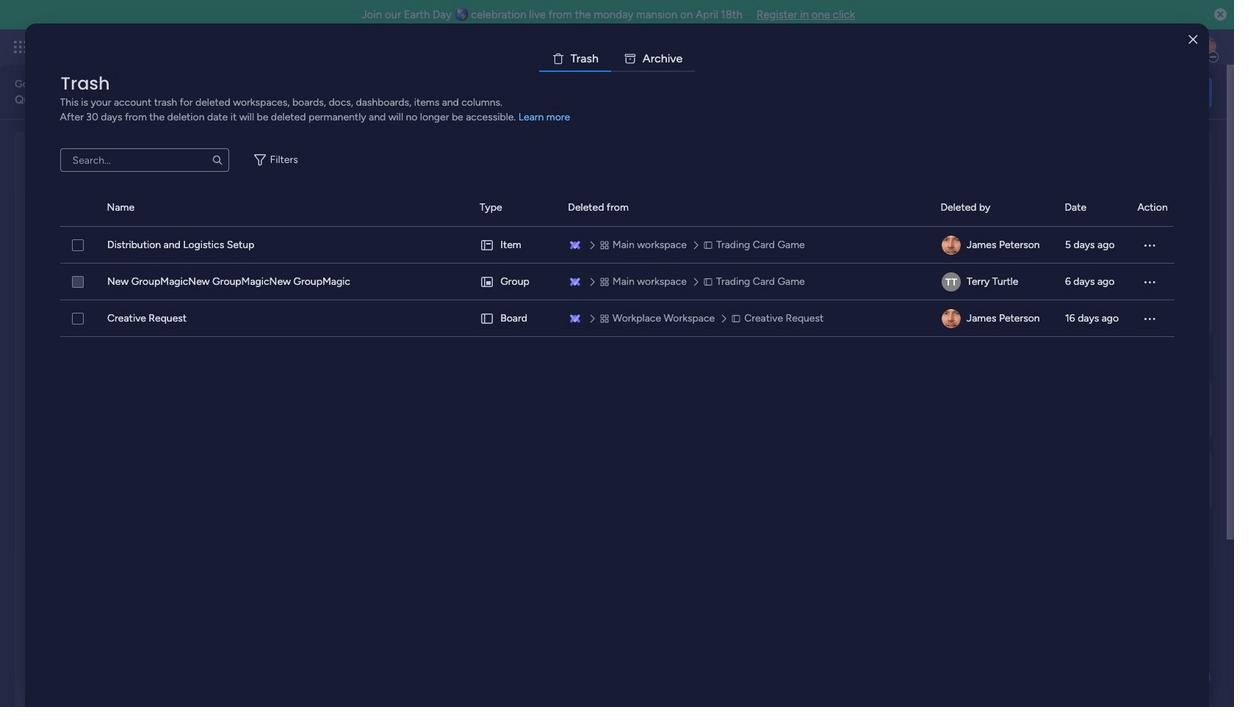 Task type: vqa. For each thing, say whether or not it's contained in the screenshot.
2nd row from the bottom of the page
yes



Task type: describe. For each thing, give the bounding box(es) containing it.
component image
[[738, 321, 751, 334]]

1 vertical spatial james peterson image
[[942, 236, 961, 255]]

7 column header from the left
[[1138, 190, 1175, 226]]

getting started element
[[992, 380, 1213, 439]]

search image
[[211, 154, 223, 166]]

menu image for the bottommost james peterson image
[[1143, 312, 1157, 326]]

3 row from the top
[[60, 301, 1175, 337]]

menu image for the middle james peterson image
[[1143, 238, 1157, 253]]

menu image
[[1143, 275, 1157, 290]]

1 row from the top
[[60, 227, 1175, 264]]

select product image
[[13, 40, 28, 54]]

1 column header from the left
[[60, 190, 89, 226]]

component image
[[509, 321, 522, 334]]

add to favorites image for first public board icon from right
[[917, 298, 931, 313]]

quick search results list box
[[32, 167, 957, 362]]

2 public board image from the left
[[280, 298, 296, 314]]

6 column header from the left
[[1065, 190, 1120, 226]]

1 image
[[1017, 30, 1030, 47]]

add to favorites image for second public board icon from the right
[[459, 298, 473, 313]]

4 column header from the left
[[568, 190, 923, 226]]



Task type: locate. For each thing, give the bounding box(es) containing it.
1 public board image from the left
[[51, 298, 67, 314]]

1 horizontal spatial add to favorites image
[[688, 298, 702, 313]]

0 horizontal spatial add to favorites image
[[459, 298, 473, 313]]

1 horizontal spatial add to favorites image
[[917, 298, 931, 313]]

close image
[[1189, 34, 1198, 45]]

menu image up menu image
[[1143, 238, 1157, 253]]

1 horizontal spatial public board image
[[280, 298, 296, 314]]

2 menu image from the top
[[1143, 312, 1157, 326]]

1 vertical spatial menu image
[[1143, 312, 1157, 326]]

3 public board image from the left
[[738, 298, 754, 314]]

public board image
[[51, 298, 67, 314], [280, 298, 296, 314], [738, 298, 754, 314]]

1 add to favorites image from the left
[[230, 298, 244, 313]]

add to favorites image for 3rd public board icon from right
[[230, 298, 244, 313]]

templates image image
[[1005, 140, 1200, 242]]

help center element
[[992, 451, 1213, 510]]

2 row from the top
[[60, 264, 1175, 301]]

1 menu image from the top
[[1143, 238, 1157, 253]]

None search field
[[60, 148, 229, 172]]

menu image down menu image
[[1143, 312, 1157, 326]]

2 vertical spatial james peterson image
[[942, 309, 961, 329]]

0 vertical spatial james peterson image
[[1194, 35, 1217, 59]]

add to favorites image
[[459, 298, 473, 313], [917, 298, 931, 313]]

column header
[[60, 190, 89, 226], [107, 190, 462, 226], [480, 190, 551, 226], [568, 190, 923, 226], [941, 190, 1048, 226], [1065, 190, 1120, 226], [1138, 190, 1175, 226]]

public board image
[[509, 298, 525, 314]]

0 vertical spatial menu image
[[1143, 238, 1157, 253]]

add to favorites image for public board image
[[688, 298, 702, 313]]

james peterson image
[[1194, 35, 1217, 59], [942, 236, 961, 255], [942, 309, 961, 329]]

table
[[60, 190, 1175, 684]]

Search for items in the recycle bin search field
[[60, 148, 229, 172]]

1 add to favorites image from the left
[[459, 298, 473, 313]]

2 horizontal spatial public board image
[[738, 298, 754, 314]]

5 column header from the left
[[941, 190, 1048, 226]]

0 horizontal spatial add to favorites image
[[230, 298, 244, 313]]

2 add to favorites image from the left
[[688, 298, 702, 313]]

row group
[[60, 190, 1175, 227]]

cell
[[480, 227, 551, 264], [941, 227, 1048, 264], [480, 264, 551, 301], [941, 264, 1048, 301], [480, 301, 551, 337], [941, 301, 1048, 337]]

add to favorites image
[[230, 298, 244, 313], [688, 298, 702, 313]]

0 horizontal spatial public board image
[[51, 298, 67, 314]]

menu image
[[1143, 238, 1157, 253], [1143, 312, 1157, 326]]

2 column header from the left
[[107, 190, 462, 226]]

row
[[60, 227, 1175, 264], [60, 264, 1175, 301], [60, 301, 1175, 337]]

2 add to favorites image from the left
[[917, 298, 931, 313]]

3 column header from the left
[[480, 190, 551, 226]]

terry turtle image
[[942, 273, 961, 292]]



